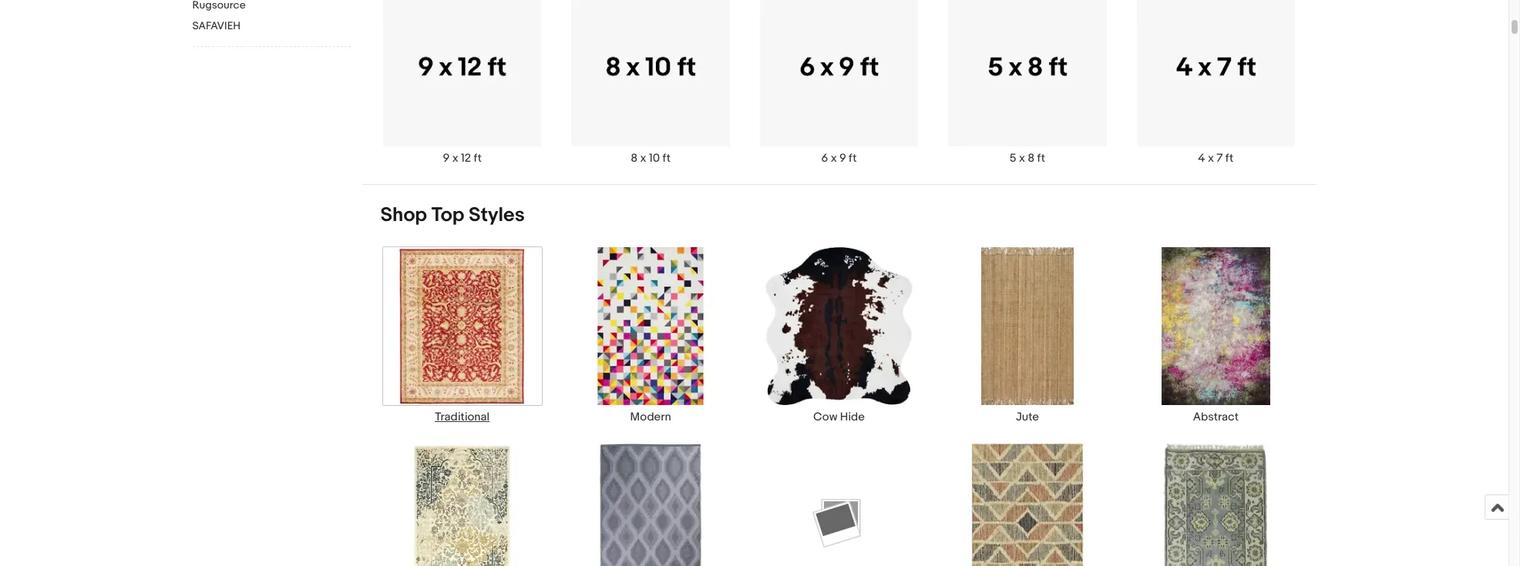 Task type: describe. For each thing, give the bounding box(es) containing it.
traditional link
[[368, 246, 557, 425]]

1 9 from the left
[[443, 151, 450, 165]]

cow hide link
[[745, 246, 934, 425]]

4 x 7 ft link
[[1122, 0, 1311, 165]]

safavieh link
[[192, 19, 351, 34]]

top
[[432, 203, 465, 227]]

ft for 9 x 12 ft
[[474, 151, 482, 165]]

5 x 8 ft link
[[934, 0, 1122, 165]]

x for 8
[[641, 151, 647, 165]]

modern
[[630, 410, 672, 425]]

7
[[1217, 151, 1224, 165]]

jute link
[[934, 246, 1122, 425]]

ft for 6 x 9 ft
[[849, 151, 857, 165]]

8 x 10 ft link
[[557, 0, 745, 165]]

9 x 12 ft
[[443, 151, 482, 165]]

shop top styles
[[381, 203, 525, 227]]

6 x 9 ft link
[[745, 0, 934, 165]]

6 x 9 ft
[[822, 151, 857, 165]]

8 x 10 ft
[[631, 151, 671, 165]]

9 inside 'link'
[[840, 151, 847, 165]]

ft for 4 x 7 ft
[[1226, 151, 1234, 165]]

x for 6
[[831, 151, 837, 165]]

x for 9
[[452, 151, 459, 165]]

abstract
[[1194, 410, 1239, 425]]



Task type: vqa. For each thing, say whether or not it's contained in the screenshot.
IF to the middle
no



Task type: locate. For each thing, give the bounding box(es) containing it.
2 8 from the left
[[1028, 151, 1035, 165]]

shop
[[381, 203, 427, 227]]

x left 7
[[1209, 151, 1215, 165]]

ft right 7
[[1226, 151, 1234, 165]]

6
[[822, 151, 829, 165]]

abstract link
[[1122, 246, 1311, 425]]

4 ft from the left
[[1038, 151, 1046, 165]]

x right "5"
[[1020, 151, 1026, 165]]

traditional
[[435, 410, 490, 425]]

ft right 10
[[663, 151, 671, 165]]

8 left 10
[[631, 151, 638, 165]]

5 x 8 ft
[[1010, 151, 1046, 165]]

5
[[1010, 151, 1017, 165]]

1 x from the left
[[452, 151, 459, 165]]

x right 6
[[831, 151, 837, 165]]

ft inside 'link'
[[849, 151, 857, 165]]

1 horizontal spatial 9
[[840, 151, 847, 165]]

ft
[[474, 151, 482, 165], [663, 151, 671, 165], [849, 151, 857, 165], [1038, 151, 1046, 165], [1226, 151, 1234, 165]]

x for 5
[[1020, 151, 1026, 165]]

x
[[452, 151, 459, 165], [641, 151, 647, 165], [831, 151, 837, 165], [1020, 151, 1026, 165], [1209, 151, 1215, 165]]

ft right 6
[[849, 151, 857, 165]]

4
[[1199, 151, 1206, 165]]

5 x from the left
[[1209, 151, 1215, 165]]

x inside 'link'
[[831, 151, 837, 165]]

ft for 8 x 10 ft
[[663, 151, 671, 165]]

jute
[[1016, 410, 1040, 425]]

1 ft from the left
[[474, 151, 482, 165]]

9 left 12
[[443, 151, 450, 165]]

0 horizontal spatial 8
[[631, 151, 638, 165]]

4 x 7 ft
[[1199, 151, 1234, 165]]

9
[[443, 151, 450, 165], [840, 151, 847, 165]]

2 9 from the left
[[840, 151, 847, 165]]

hide
[[841, 410, 865, 425]]

3 x from the left
[[831, 151, 837, 165]]

10
[[649, 151, 660, 165]]

1 8 from the left
[[631, 151, 638, 165]]

x left 12
[[452, 151, 459, 165]]

0 horizontal spatial 9
[[443, 151, 450, 165]]

x left 10
[[641, 151, 647, 165]]

1 horizontal spatial 8
[[1028, 151, 1035, 165]]

5 ft from the left
[[1226, 151, 1234, 165]]

12
[[461, 151, 471, 165]]

3 ft from the left
[[849, 151, 857, 165]]

2 x from the left
[[641, 151, 647, 165]]

styles
[[469, 203, 525, 227]]

9 x 12 ft link
[[368, 0, 557, 165]]

modern link
[[557, 246, 745, 425]]

safavieh
[[192, 19, 241, 32]]

4 x from the left
[[1020, 151, 1026, 165]]

2 ft from the left
[[663, 151, 671, 165]]

9 right 6
[[840, 151, 847, 165]]

ft for 5 x 8 ft
[[1038, 151, 1046, 165]]

cow
[[814, 410, 838, 425]]

cow hide
[[814, 410, 865, 425]]

8
[[631, 151, 638, 165], [1028, 151, 1035, 165]]

x for 4
[[1209, 151, 1215, 165]]

ft right "5"
[[1038, 151, 1046, 165]]

8 right "5"
[[1028, 151, 1035, 165]]

ft right 12
[[474, 151, 482, 165]]



